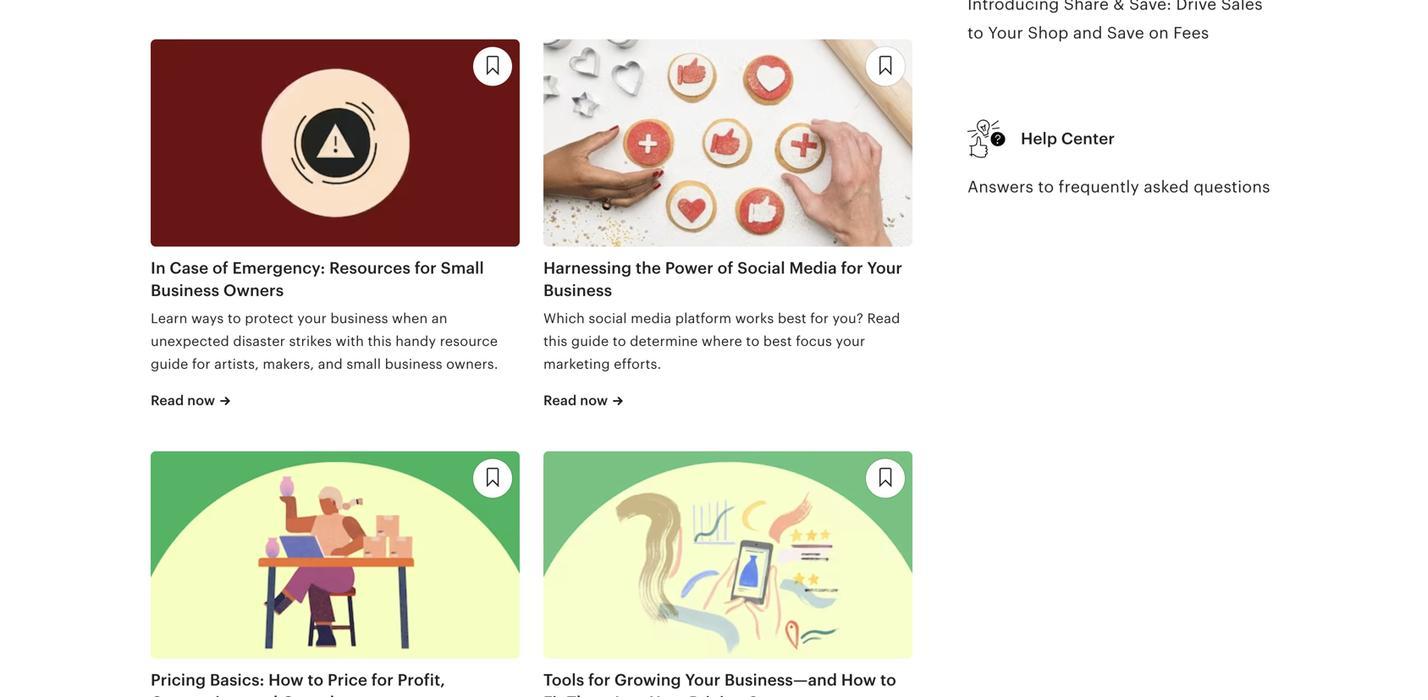 Task type: describe. For each thing, give the bounding box(es) containing it.
basics:
[[210, 671, 265, 690]]

how inside tools for growing your business—and how to fit them into your pricing strategy
[[841, 671, 876, 690]]

your inside the learn ways to protect your business when an unexpected disaster strikes with this handy resource guide for artists, makers, and small business owners.
[[297, 311, 327, 326]]

help center
[[1021, 130, 1115, 148]]

social
[[737, 259, 785, 277]]

answers to frequently asked questions link
[[968, 160, 1276, 214]]

price
[[328, 671, 367, 690]]

handy
[[395, 334, 436, 349]]

focus
[[796, 334, 832, 349]]

for inside in case of emergency: resources for small business owners
[[415, 259, 437, 277]]

fees
[[1173, 24, 1209, 42]]

profit,
[[398, 671, 445, 690]]

owners.
[[446, 357, 498, 372]]

your down growing on the left bottom of page
[[650, 694, 685, 698]]

small
[[347, 357, 381, 372]]

pricing basics: how to price for profit, conversion, and growth link
[[151, 669, 520, 698]]

asked
[[1144, 178, 1189, 196]]

your inside introducing share & save: drive sales to your shop and save on fees
[[988, 24, 1023, 42]]

which social media platform works best for you? read this guide to determine where to best focus your marketing efforts.
[[543, 311, 900, 372]]

introducing share & save: drive sales to your shop and save on fees
[[968, 0, 1263, 42]]

to inside 'pricing basics: how to price for profit, conversion, and growth'
[[308, 671, 324, 690]]

in
[[151, 259, 166, 277]]

on
[[1149, 24, 1169, 42]]

pricing basics: how to price for profit, conversion, and growth image
[[151, 451, 520, 659]]

for inside which social media platform works best for you? read this guide to determine where to best focus your marketing efforts.
[[810, 311, 829, 326]]

shop
[[1028, 24, 1069, 42]]

which
[[543, 311, 585, 326]]

for inside 'pricing basics: how to price for profit, conversion, and growth'
[[371, 671, 394, 690]]

to inside tools for growing your business—and how to fit them into your pricing strategy
[[880, 671, 896, 690]]

for inside harnessing the power of social media for your business
[[841, 259, 863, 277]]

drive
[[1176, 0, 1217, 13]]

this inside the learn ways to protect your business when an unexpected disaster strikes with this handy resource guide for artists, makers, and small business owners.
[[368, 334, 392, 349]]

save:
[[1129, 0, 1172, 13]]

now for business
[[580, 393, 608, 408]]

learn
[[151, 311, 188, 326]]

0 vertical spatial business
[[331, 311, 388, 326]]

tools for growing your business—and how to fit them into your pricing strategy
[[543, 671, 896, 698]]

artists,
[[214, 357, 259, 372]]

sales
[[1221, 0, 1263, 13]]

growth
[[282, 694, 340, 698]]

how inside 'pricing basics: how to price for profit, conversion, and growth'
[[268, 671, 304, 690]]

media
[[789, 259, 837, 277]]

save
[[1107, 24, 1145, 42]]

protect
[[245, 311, 294, 326]]

read inside which social media platform works best for you? read this guide to determine where to best focus your marketing efforts.
[[867, 311, 900, 326]]

business inside in case of emergency: resources for small business owners
[[151, 282, 219, 300]]

conversion,
[[151, 694, 245, 698]]

harnessing the power of social media for your business link
[[543, 257, 913, 302]]

social
[[589, 311, 627, 326]]

now for owners
[[187, 393, 215, 408]]

read for in case of emergency: resources for small business owners
[[151, 393, 184, 408]]

1 vertical spatial best
[[763, 334, 792, 349]]

read now for in case of emergency: resources for small business owners
[[151, 393, 215, 408]]

read now for harnessing the power of social media for your business
[[543, 393, 608, 408]]

media
[[631, 311, 672, 326]]

of inside harnessing the power of social media for your business
[[718, 259, 734, 277]]

read now link for business
[[543, 391, 623, 426]]

read now link for owners
[[151, 391, 230, 426]]

your inside which social media platform works best for you? read this guide to determine where to best focus your marketing efforts.
[[836, 334, 865, 349]]

harnessing the power of social media for your business
[[543, 259, 903, 300]]

pricing basics: how to price for profit, conversion, and growth
[[151, 671, 445, 698]]

for inside the learn ways to protect your business when an unexpected disaster strikes with this handy resource guide for artists, makers, and small business owners.
[[192, 357, 211, 372]]

in case of emergency: resources for small business owners
[[151, 259, 484, 300]]

to inside introducing share & save: drive sales to your shop and save on fees
[[968, 24, 984, 42]]

and inside 'pricing basics: how to price for profit, conversion, and growth'
[[249, 694, 278, 698]]

when
[[392, 311, 428, 326]]

frequently
[[1059, 178, 1139, 196]]



Task type: locate. For each thing, give the bounding box(es) containing it.
disaster
[[233, 334, 285, 349]]

2 horizontal spatial read
[[867, 311, 900, 326]]

your right growing on the left bottom of page
[[685, 671, 721, 690]]

for down unexpected
[[192, 357, 211, 372]]

business
[[331, 311, 388, 326], [385, 357, 443, 372]]

for right media
[[841, 259, 863, 277]]

where
[[702, 334, 742, 349]]

read now link
[[151, 391, 230, 426], [543, 391, 623, 426]]

resource
[[440, 334, 498, 349]]

0 horizontal spatial pricing
[[151, 671, 206, 690]]

help
[[1021, 130, 1057, 148]]

2 of from the left
[[718, 259, 734, 277]]

fit
[[543, 694, 563, 698]]

read now down unexpected
[[151, 393, 215, 408]]

guide inside the learn ways to protect your business when an unexpected disaster strikes with this handy resource guide for artists, makers, and small business owners.
[[151, 357, 188, 372]]

questions
[[1194, 178, 1270, 196]]

learn ways to protect your business when an unexpected disaster strikes with this handy resource guide for artists, makers, and small business owners.
[[151, 311, 498, 372]]

2 how from the left
[[841, 671, 876, 690]]

an
[[432, 311, 448, 326]]

your
[[297, 311, 327, 326], [836, 334, 865, 349]]

business down handy
[[385, 357, 443, 372]]

business up with at the left
[[331, 311, 388, 326]]

0 horizontal spatial read now link
[[151, 391, 230, 426]]

1 horizontal spatial this
[[543, 334, 568, 349]]

guide down unexpected
[[151, 357, 188, 372]]

guide up marketing
[[571, 334, 609, 349]]

pricing inside 'pricing basics: how to price for profit, conversion, and growth'
[[151, 671, 206, 690]]

1 horizontal spatial your
[[836, 334, 865, 349]]

efforts.
[[614, 357, 661, 372]]

2 now from the left
[[580, 393, 608, 408]]

how right business—and
[[841, 671, 876, 690]]

0 horizontal spatial your
[[297, 311, 327, 326]]

1 of from the left
[[212, 259, 228, 277]]

1 horizontal spatial how
[[841, 671, 876, 690]]

1 vertical spatial and
[[318, 357, 343, 372]]

pricing inside tools for growing your business—and how to fit them into your pricing strategy
[[689, 694, 744, 698]]

best
[[778, 311, 807, 326], [763, 334, 792, 349]]

case
[[170, 259, 208, 277]]

tools for growing your business—and how to fit them into your pricing strategy link
[[543, 669, 913, 698]]

&
[[1113, 0, 1125, 13]]

1 horizontal spatial guide
[[571, 334, 609, 349]]

harnessing
[[543, 259, 632, 277]]

owners
[[223, 282, 284, 300]]

1 vertical spatial pricing
[[689, 694, 744, 698]]

your down the you?
[[836, 334, 865, 349]]

and inside introducing share & save: drive sales to your shop and save on fees
[[1073, 24, 1103, 42]]

the
[[636, 259, 661, 277]]

platform
[[675, 311, 732, 326]]

read down unexpected
[[151, 393, 184, 408]]

and down with at the left
[[318, 357, 343, 372]]

answers
[[968, 178, 1034, 196]]

pricing
[[151, 671, 206, 690], [689, 694, 744, 698]]

0 horizontal spatial read
[[151, 393, 184, 408]]

1 horizontal spatial of
[[718, 259, 734, 277]]

business down case
[[151, 282, 219, 300]]

introducing share & save: drive sales to your shop and save on fees link
[[968, 0, 1276, 60]]

ways
[[191, 311, 224, 326]]

1 horizontal spatial and
[[318, 357, 343, 372]]

small
[[441, 259, 484, 277]]

1 vertical spatial your
[[836, 334, 865, 349]]

0 horizontal spatial of
[[212, 259, 228, 277]]

0 horizontal spatial read now
[[151, 393, 215, 408]]

strikes
[[289, 334, 332, 349]]

and inside the learn ways to protect your business when an unexpected disaster strikes with this handy resource guide for artists, makers, and small business owners.
[[318, 357, 343, 372]]

2 horizontal spatial and
[[1073, 24, 1103, 42]]

them
[[567, 694, 611, 698]]

business inside harnessing the power of social media for your business
[[543, 282, 612, 300]]

strategy
[[748, 694, 815, 698]]

read
[[867, 311, 900, 326], [151, 393, 184, 408], [543, 393, 577, 408]]

read down marketing
[[543, 393, 577, 408]]

unexpected
[[151, 334, 229, 349]]

guide
[[571, 334, 609, 349], [151, 357, 188, 372]]

read right the you?
[[867, 311, 900, 326]]

how up growth
[[268, 671, 304, 690]]

for up them at bottom
[[588, 671, 610, 690]]

guide inside which social media platform works best for you? read this guide to determine where to best focus your marketing efforts.
[[571, 334, 609, 349]]

for up focus
[[810, 311, 829, 326]]

in case of emergency: resources for small business owners link
[[151, 257, 520, 302]]

1 business from the left
[[151, 282, 219, 300]]

1 now from the left
[[187, 393, 215, 408]]

to inside the learn ways to protect your business when an unexpected disaster strikes with this handy resource guide for artists, makers, and small business owners.
[[228, 311, 241, 326]]

share
[[1064, 0, 1109, 13]]

2 business from the left
[[543, 282, 612, 300]]

best up focus
[[778, 311, 807, 326]]

to
[[968, 24, 984, 42], [1038, 178, 1054, 196], [228, 311, 241, 326], [613, 334, 626, 349], [746, 334, 760, 349], [308, 671, 324, 690], [880, 671, 896, 690]]

0 vertical spatial pricing
[[151, 671, 206, 690]]

2 vertical spatial and
[[249, 694, 278, 698]]

read now link down marketing
[[543, 391, 623, 426]]

makers,
[[263, 357, 314, 372]]

read for harnessing the power of social media for your business
[[543, 393, 577, 408]]

and down basics:
[[249, 694, 278, 698]]

of left social
[[718, 259, 734, 277]]

pricing left strategy
[[689, 694, 744, 698]]

of inside in case of emergency: resources for small business owners
[[212, 259, 228, 277]]

now
[[187, 393, 215, 408], [580, 393, 608, 408]]

of
[[212, 259, 228, 277], [718, 259, 734, 277]]

into
[[615, 694, 646, 698]]

1 this from the left
[[368, 334, 392, 349]]

1 horizontal spatial business
[[543, 282, 612, 300]]

your down the introducing
[[988, 24, 1023, 42]]

2 read now link from the left
[[543, 391, 623, 426]]

for left small
[[415, 259, 437, 277]]

read now link down artists,
[[151, 391, 230, 426]]

0 horizontal spatial and
[[249, 694, 278, 698]]

0 vertical spatial guide
[[571, 334, 609, 349]]

power
[[665, 259, 714, 277]]

your up strikes
[[297, 311, 327, 326]]

emergency:
[[232, 259, 325, 277]]

your inside harnessing the power of social media for your business
[[867, 259, 903, 277]]

0 vertical spatial best
[[778, 311, 807, 326]]

with
[[336, 334, 364, 349]]

read now
[[151, 393, 215, 408], [543, 393, 608, 408]]

this down which
[[543, 334, 568, 349]]

pricing up conversion,
[[151, 671, 206, 690]]

this up "small"
[[368, 334, 392, 349]]

determine
[[630, 334, 698, 349]]

tools
[[543, 671, 584, 690]]

1 horizontal spatial read now
[[543, 393, 608, 408]]

business down the harnessing
[[543, 282, 612, 300]]

1 vertical spatial guide
[[151, 357, 188, 372]]

business
[[151, 282, 219, 300], [543, 282, 612, 300]]

0 vertical spatial and
[[1073, 24, 1103, 42]]

marketing
[[543, 357, 610, 372]]

2 read now from the left
[[543, 393, 608, 408]]

answers to frequently asked questions
[[968, 178, 1270, 196]]

this inside which social media platform works best for you? read this guide to determine where to best focus your marketing efforts.
[[543, 334, 568, 349]]

1 horizontal spatial now
[[580, 393, 608, 408]]

your
[[988, 24, 1023, 42], [867, 259, 903, 277], [685, 671, 721, 690], [650, 694, 685, 698]]

0 horizontal spatial business
[[151, 282, 219, 300]]

1 read now link from the left
[[151, 391, 230, 426]]

resources
[[329, 259, 411, 277]]

for
[[415, 259, 437, 277], [841, 259, 863, 277], [810, 311, 829, 326], [192, 357, 211, 372], [371, 671, 394, 690], [588, 671, 610, 690]]

0 vertical spatial your
[[297, 311, 327, 326]]

how
[[268, 671, 304, 690], [841, 671, 876, 690]]

you?
[[833, 311, 864, 326]]

1 how from the left
[[268, 671, 304, 690]]

1 horizontal spatial read
[[543, 393, 577, 408]]

1 read now from the left
[[151, 393, 215, 408]]

0 horizontal spatial now
[[187, 393, 215, 408]]

of right case
[[212, 259, 228, 277]]

for right price
[[371, 671, 394, 690]]

introducing
[[968, 0, 1059, 13]]

and
[[1073, 24, 1103, 42], [318, 357, 343, 372], [249, 694, 278, 698]]

0 horizontal spatial how
[[268, 671, 304, 690]]

now down artists,
[[187, 393, 215, 408]]

this
[[368, 334, 392, 349], [543, 334, 568, 349]]

now down marketing
[[580, 393, 608, 408]]

best down works
[[763, 334, 792, 349]]

growing
[[614, 671, 681, 690]]

and down share
[[1073, 24, 1103, 42]]

harnessing the power of social media for your business image
[[543, 39, 913, 247]]

your right media
[[867, 259, 903, 277]]

0 horizontal spatial guide
[[151, 357, 188, 372]]

for inside tools for growing your business—and how to fit them into your pricing strategy
[[588, 671, 610, 690]]

works
[[735, 311, 774, 326]]

1 horizontal spatial read now link
[[543, 391, 623, 426]]

0 horizontal spatial this
[[368, 334, 392, 349]]

in case of emergency: resources for small business owners image
[[151, 39, 520, 247]]

1 horizontal spatial pricing
[[689, 694, 744, 698]]

2 this from the left
[[543, 334, 568, 349]]

read now down marketing
[[543, 393, 608, 408]]

1 vertical spatial business
[[385, 357, 443, 372]]

center
[[1061, 130, 1115, 148]]

business—and
[[725, 671, 837, 690]]



Task type: vqa. For each thing, say whether or not it's contained in the screenshot.
bottom "love"
no



